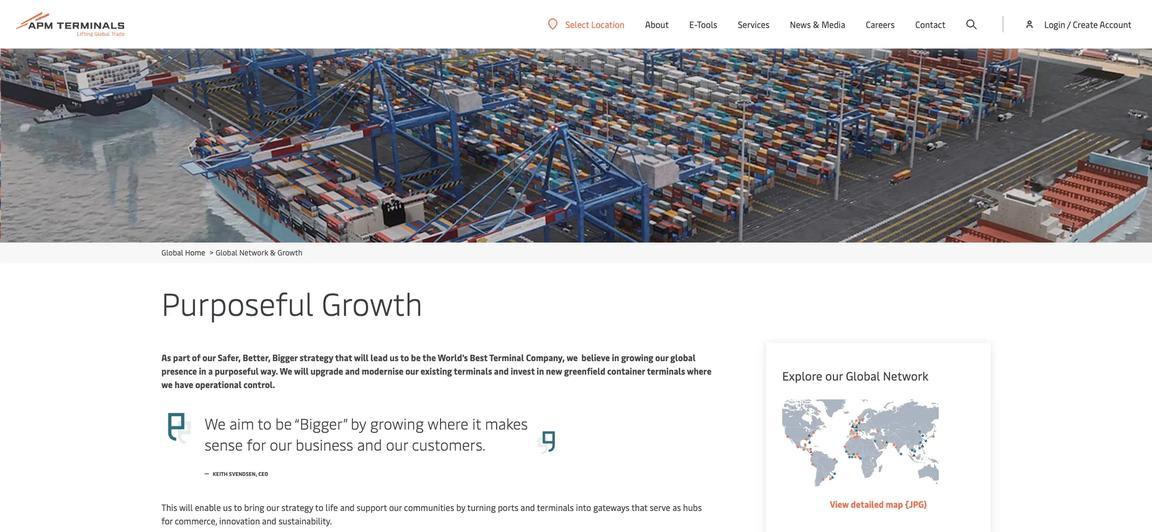 Task type: locate. For each thing, give the bounding box(es) containing it.
0 vertical spatial for
[[247, 435, 266, 455]]

0 vertical spatial by
[[351, 414, 366, 434]]

strategy up the upgrade
[[300, 352, 333, 364]]

we inside as part of our safer, better, bigger strategy that will lead us to be the world's best terminal company, we  believe in growing our global presence in a purposeful way. we will upgrade and modernise our existing terminals and invest in new greenfield container terminals where we have operational control.
[[280, 366, 292, 377]]

1 horizontal spatial us
[[390, 352, 399, 364]]

to right aim
[[258, 414, 272, 434]]

1 vertical spatial strategy
[[281, 502, 313, 514]]

we up sense
[[205, 414, 226, 434]]

global
[[161, 248, 183, 258], [216, 248, 237, 258], [846, 368, 880, 384]]

aim
[[230, 414, 254, 434]]

in left new
[[537, 366, 544, 377]]

1 vertical spatial by
[[456, 502, 465, 514]]

this
[[161, 502, 177, 514]]

network
[[239, 248, 268, 258], [883, 368, 929, 384]]

growing inside as part of our safer, better, bigger strategy that will lead us to be the world's best terminal company, we  believe in growing our global presence in a purposeful way. we will upgrade and modernise our existing terminals and invest in new greenfield container terminals where we have operational control.
[[621, 352, 653, 364]]

we down bigger
[[280, 366, 292, 377]]

bigger
[[272, 352, 298, 364]]

1 horizontal spatial &
[[813, 18, 820, 30]]

for down aim
[[247, 435, 266, 455]]

0 horizontal spatial will
[[179, 502, 193, 514]]

1 horizontal spatial we
[[280, 366, 292, 377]]

1 vertical spatial will
[[294, 366, 309, 377]]

will down bigger
[[294, 366, 309, 377]]

strategy inside this will enable us to bring our strategy to life and support our communities by turning ports and terminals into gateways that serve as hubs for commerce, innovation and sustainability.
[[281, 502, 313, 514]]

"bigger"
[[295, 414, 347, 434]]

where inside we aim to be "bigger" by growing where it makes sense for our business and our customers.
[[428, 414, 469, 434]]

1 vertical spatial &
[[270, 248, 276, 258]]

location
[[591, 18, 625, 30]]

e-
[[689, 18, 697, 30]]

our left existing
[[405, 366, 419, 377]]

1 horizontal spatial in
[[537, 366, 544, 377]]

we inside we aim to be "bigger" by growing where it makes sense for our business and our customers.
[[205, 414, 226, 434]]

0 horizontal spatial where
[[428, 414, 469, 434]]

0 horizontal spatial be
[[275, 414, 292, 434]]

1 horizontal spatial terminals
[[537, 502, 574, 514]]

for
[[247, 435, 266, 455], [161, 516, 173, 528]]

0 horizontal spatial by
[[351, 414, 366, 434]]

2 horizontal spatial in
[[612, 352, 619, 364]]

that up the upgrade
[[335, 352, 352, 364]]

terminal
[[489, 352, 524, 364]]

and
[[345, 366, 360, 377], [494, 366, 509, 377], [357, 435, 382, 455], [340, 502, 355, 514], [521, 502, 535, 514], [262, 516, 276, 528]]

global home link
[[161, 248, 205, 258]]

for inside we aim to be "bigger" by growing where it makes sense for our business and our customers.
[[247, 435, 266, 455]]

and right business at the bottom left of page
[[357, 435, 382, 455]]

our left the global
[[655, 352, 669, 364]]

to
[[400, 352, 409, 364], [258, 414, 272, 434], [234, 502, 242, 514], [315, 502, 324, 514]]

that left 'serve'
[[632, 502, 648, 514]]

and inside we aim to be "bigger" by growing where it makes sense for our business and our customers.
[[357, 435, 382, 455]]

1 horizontal spatial global
[[216, 248, 237, 258]]

existing
[[421, 366, 452, 377]]

keith
[[213, 471, 228, 478]]

by right "bigger"
[[351, 414, 366, 434]]

1 horizontal spatial growing
[[621, 352, 653, 364]]

0 vertical spatial where
[[687, 366, 712, 377]]

1 horizontal spatial that
[[632, 502, 648, 514]]

0 vertical spatial growth
[[278, 248, 302, 258]]

1 vertical spatial be
[[275, 414, 292, 434]]

0 horizontal spatial that
[[335, 352, 352, 364]]

1 vertical spatial us
[[223, 502, 232, 514]]

0 horizontal spatial growing
[[370, 414, 424, 434]]

0 horizontal spatial us
[[223, 502, 232, 514]]

0 vertical spatial we
[[280, 366, 292, 377]]

communities
[[404, 502, 454, 514]]

&
[[813, 18, 820, 30], [270, 248, 276, 258]]

will left lead at left
[[354, 352, 369, 364]]

0 vertical spatial be
[[411, 352, 421, 364]]

us right lead at left
[[390, 352, 399, 364]]

0 horizontal spatial for
[[161, 516, 173, 528]]

0 horizontal spatial terminals
[[454, 366, 492, 377]]

into
[[576, 502, 591, 514]]

be left "bigger"
[[275, 414, 292, 434]]

will right this
[[179, 502, 193, 514]]

by inside this will enable us to bring our strategy to life and support our communities by turning ports and terminals into gateways that serve as hubs for commerce, innovation and sustainability.
[[456, 502, 465, 514]]

ports
[[498, 502, 519, 514]]

1 horizontal spatial for
[[247, 435, 266, 455]]

detailed
[[851, 499, 884, 511]]

0 horizontal spatial we
[[205, 414, 226, 434]]

0 horizontal spatial growth
[[278, 248, 302, 258]]

by left turning
[[456, 502, 465, 514]]

that inside as part of our safer, better, bigger strategy that will lead us to be the world's best terminal company, we  believe in growing our global presence in a purposeful way. we will upgrade and modernise our existing terminals and invest in new greenfield container terminals where we have operational control.
[[335, 352, 352, 364]]

0 horizontal spatial network
[[239, 248, 268, 258]]

modernise
[[362, 366, 404, 377]]

login
[[1045, 18, 1066, 30]]

1 vertical spatial for
[[161, 516, 173, 528]]

about
[[645, 18, 669, 30]]

& right news
[[813, 18, 820, 30]]

to up innovation
[[234, 502, 242, 514]]

2 horizontal spatial will
[[354, 352, 369, 364]]

lead
[[371, 352, 388, 364]]

terminals
[[454, 366, 492, 377], [647, 366, 685, 377], [537, 502, 574, 514]]

terminals down best
[[454, 366, 492, 377]]

0 vertical spatial us
[[390, 352, 399, 364]]

1 horizontal spatial growth
[[322, 282, 423, 325]]

we aim to be "bigger" by growing where it makes sense for our business and our customers.
[[205, 414, 528, 455]]

commerce,
[[175, 516, 217, 528]]

growth
[[278, 248, 302, 258], [322, 282, 423, 325]]

growing
[[621, 352, 653, 364], [370, 414, 424, 434]]

2 vertical spatial will
[[179, 502, 193, 514]]

and down terminal
[[494, 366, 509, 377]]

new
[[546, 366, 562, 377]]

for down this
[[161, 516, 173, 528]]

us
[[390, 352, 399, 364], [223, 502, 232, 514]]

& up purposeful growth
[[270, 248, 276, 258]]

1 vertical spatial network
[[883, 368, 929, 384]]

in left the a
[[199, 366, 206, 377]]

1 vertical spatial growing
[[370, 414, 424, 434]]

svendsen,
[[229, 471, 257, 478]]

by
[[351, 414, 366, 434], [456, 502, 465, 514]]

>
[[210, 248, 214, 258]]

that inside this will enable us to bring our strategy to life and support our communities by turning ports and terminals into gateways that serve as hubs for commerce, innovation and sustainability.
[[632, 502, 648, 514]]

1 horizontal spatial by
[[456, 502, 465, 514]]

0 horizontal spatial in
[[199, 366, 206, 377]]

view detailed map {jpg)
[[830, 499, 927, 511]]

us up innovation
[[223, 502, 232, 514]]

strategy inside as part of our safer, better, bigger strategy that will lead us to be the world's best terminal company, we  believe in growing our global presence in a purposeful way. we will upgrade and modernise our existing terminals and invest in new greenfield container terminals where we have operational control.
[[300, 352, 333, 364]]

be left "the" on the left of page
[[411, 352, 421, 364]]

0 vertical spatial that
[[335, 352, 352, 364]]

sense
[[205, 435, 243, 455]]

terminals inside this will enable us to bring our strategy to life and support our communities by turning ports and terminals into gateways that serve as hubs for commerce, innovation and sustainability.
[[537, 502, 574, 514]]

1 horizontal spatial be
[[411, 352, 421, 364]]

have
[[175, 379, 193, 391]]

in up container
[[612, 352, 619, 364]]

be
[[411, 352, 421, 364], [275, 414, 292, 434]]

in
[[612, 352, 619, 364], [199, 366, 206, 377], [537, 366, 544, 377]]

account
[[1100, 18, 1132, 30]]

sustainability.
[[279, 516, 332, 528]]

safer,
[[218, 352, 241, 364]]

gateways
[[593, 502, 630, 514]]

where up customers.
[[428, 414, 469, 434]]

0 vertical spatial network
[[239, 248, 268, 258]]

to left "the" on the left of page
[[400, 352, 409, 364]]

0 vertical spatial strategy
[[300, 352, 333, 364]]

services button
[[738, 0, 770, 49]]

part
[[173, 352, 190, 364]]

we
[[161, 379, 173, 391]]

terminals down the global
[[647, 366, 685, 377]]

and down bring
[[262, 516, 276, 528]]

where
[[687, 366, 712, 377], [428, 414, 469, 434]]

world's
[[438, 352, 468, 364]]

life
[[326, 502, 338, 514]]

1 vertical spatial where
[[428, 414, 469, 434]]

where down the global
[[687, 366, 712, 377]]

our right explore
[[825, 368, 843, 384]]

1 vertical spatial growth
[[322, 282, 423, 325]]

0 vertical spatial &
[[813, 18, 820, 30]]

that
[[335, 352, 352, 364], [632, 502, 648, 514]]

about button
[[645, 0, 669, 49]]

1 vertical spatial that
[[632, 502, 648, 514]]

our
[[203, 352, 216, 364], [655, 352, 669, 364], [405, 366, 419, 377], [825, 368, 843, 384], [270, 435, 292, 455], [386, 435, 408, 455], [266, 502, 279, 514], [389, 502, 402, 514]]

1 horizontal spatial where
[[687, 366, 712, 377]]

will
[[354, 352, 369, 364], [294, 366, 309, 377], [179, 502, 193, 514]]

0 vertical spatial growing
[[621, 352, 653, 364]]

terminals left into
[[537, 502, 574, 514]]

turning
[[467, 502, 496, 514]]

presence
[[161, 366, 197, 377]]

1 vertical spatial we
[[205, 414, 226, 434]]

purposeful growth
[[161, 282, 423, 325]]

1 horizontal spatial will
[[294, 366, 309, 377]]

strategy up sustainability.
[[281, 502, 313, 514]]



Task type: vqa. For each thing, say whether or not it's contained in the screenshot.
history
no



Task type: describe. For each thing, give the bounding box(es) containing it.
0 horizontal spatial global
[[161, 248, 183, 258]]

serve
[[650, 502, 671, 514]]

keith svendsen, ceo
[[213, 471, 268, 478]]

and right the life
[[340, 502, 355, 514]]

by inside we aim to be "bigger" by growing where it makes sense for our business and our customers.
[[351, 414, 366, 434]]

2 horizontal spatial terminals
[[647, 366, 685, 377]]

strategy for to
[[281, 502, 313, 514]]

explore our global network
[[782, 368, 929, 384]]

our right bring
[[266, 502, 279, 514]]

view detailed map {jpg) link
[[830, 499, 927, 511]]

us inside this will enable us to bring our strategy to life and support our communities by turning ports and terminals into gateways that serve as hubs for commerce, innovation and sustainability.
[[223, 502, 232, 514]]

a
[[208, 366, 213, 377]]

way.
[[260, 366, 278, 377]]

our left customers.
[[386, 435, 408, 455]]

company,
[[526, 352, 565, 364]]

control.
[[243, 379, 275, 391]]

{jpg)
[[905, 499, 927, 511]]

as
[[673, 502, 681, 514]]

believe
[[582, 352, 610, 364]]

ceo
[[258, 471, 268, 478]]

news
[[790, 18, 811, 30]]

/
[[1067, 18, 1071, 30]]

strategy for that
[[300, 352, 333, 364]]

be inside we aim to be "bigger" by growing where it makes sense for our business and our customers.
[[275, 414, 292, 434]]

business
[[296, 435, 353, 455]]

growing inside we aim to be "bigger" by growing where it makes sense for our business and our customers.
[[370, 414, 424, 434]]

careers button
[[866, 0, 895, 49]]

services
[[738, 18, 770, 30]]

of
[[192, 352, 201, 364]]

operational
[[195, 379, 242, 391]]

explore
[[782, 368, 823, 384]]

to inside as part of our safer, better, bigger strategy that will lead us to be the world's best terminal company, we  believe in growing our global presence in a purposeful way. we will upgrade and modernise our existing terminals and invest in new greenfield container terminals where we have operational control.
[[400, 352, 409, 364]]

support
[[357, 502, 387, 514]]

bring
[[244, 502, 264, 514]]

e-tools
[[689, 18, 717, 30]]

login / create account link
[[1025, 0, 1132, 49]]

global
[[671, 352, 696, 364]]

as
[[161, 352, 171, 364]]

and right ports
[[521, 502, 535, 514]]

côte d'ivoire terminal (cit) simulation image
[[0, 49, 1152, 243]]

and right the upgrade
[[345, 366, 360, 377]]

purposeful
[[161, 282, 314, 325]]

select location button
[[548, 18, 625, 30]]

hubs
[[683, 502, 702, 514]]

our left business at the bottom left of page
[[270, 435, 292, 455]]

this will enable us to bring our strategy to life and support our communities by turning ports and terminals into gateways that serve as hubs for commerce, innovation and sustainability.
[[161, 502, 702, 528]]

view
[[830, 499, 849, 511]]

select
[[565, 18, 589, 30]]

select location
[[565, 18, 625, 30]]

contact button
[[915, 0, 946, 49]]

create
[[1073, 18, 1098, 30]]

e-tools button
[[689, 0, 717, 49]]

global home > global network & growth
[[161, 248, 302, 258]]

will inside this will enable us to bring our strategy to life and support our communities by turning ports and terminals into gateways that serve as hubs for commerce, innovation and sustainability.
[[179, 502, 193, 514]]

1 horizontal spatial network
[[883, 368, 929, 384]]

news & media button
[[790, 0, 846, 49]]

makes
[[485, 414, 528, 434]]

our right of
[[203, 352, 216, 364]]

our right support
[[389, 502, 402, 514]]

contact
[[915, 18, 946, 30]]

2 horizontal spatial global
[[846, 368, 880, 384]]

it
[[472, 414, 481, 434]]

careers
[[866, 18, 895, 30]]

greenfield
[[564, 366, 605, 377]]

tools
[[697, 18, 717, 30]]

upgrade
[[311, 366, 343, 377]]

container
[[607, 366, 645, 377]]

best
[[470, 352, 488, 364]]

login / create account
[[1045, 18, 1132, 30]]

where inside as part of our safer, better, bigger strategy that will lead us to be the world's best terminal company, we  believe in growing our global presence in a purposeful way. we will upgrade and modernise our existing terminals and invest in new greenfield container terminals where we have operational control.
[[687, 366, 712, 377]]

customers.
[[412, 435, 486, 455]]

apm terminals network image
[[782, 400, 939, 487]]

innovation
[[219, 516, 260, 528]]

for inside this will enable us to bring our strategy to life and support our communities by turning ports and terminals into gateways that serve as hubs for commerce, innovation and sustainability.
[[161, 516, 173, 528]]

& inside dropdown button
[[813, 18, 820, 30]]

to left the life
[[315, 502, 324, 514]]

to inside we aim to be "bigger" by growing where it makes sense for our business and our customers.
[[258, 414, 272, 434]]

us inside as part of our safer, better, bigger strategy that will lead us to be the world's best terminal company, we  believe in growing our global presence in a purposeful way. we will upgrade and modernise our existing terminals and invest in new greenfield container terminals where we have operational control.
[[390, 352, 399, 364]]

0 horizontal spatial &
[[270, 248, 276, 258]]

as part of our safer, better, bigger strategy that will lead us to be the world's best terminal company, we  believe in growing our global presence in a purposeful way. we will upgrade and modernise our existing terminals and invest in new greenfield container terminals where we have operational control.
[[161, 352, 712, 391]]

better,
[[243, 352, 270, 364]]

0 vertical spatial will
[[354, 352, 369, 364]]

media
[[822, 18, 846, 30]]

the
[[423, 352, 436, 364]]

be inside as part of our safer, better, bigger strategy that will lead us to be the world's best terminal company, we  believe in growing our global presence in a purposeful way. we will upgrade and modernise our existing terminals and invest in new greenfield container terminals where we have operational control.
[[411, 352, 421, 364]]

enable
[[195, 502, 221, 514]]

invest
[[511, 366, 535, 377]]

home
[[185, 248, 205, 258]]

purposeful
[[215, 366, 259, 377]]

news & media
[[790, 18, 846, 30]]

map
[[886, 499, 903, 511]]



